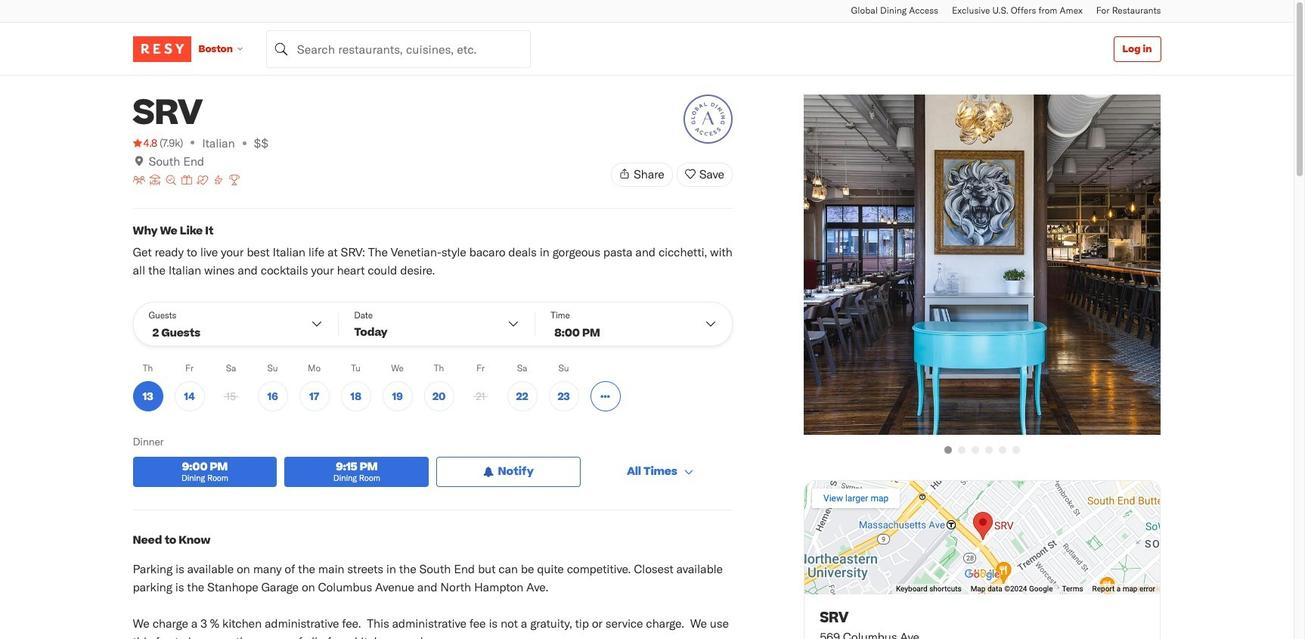 Task type: describe. For each thing, give the bounding box(es) containing it.
4.8 out of 5 stars image
[[133, 135, 157, 151]]

Search restaurants, cuisines, etc. text field
[[266, 30, 531, 68]]



Task type: locate. For each thing, give the bounding box(es) containing it.
None field
[[266, 30, 531, 68]]



